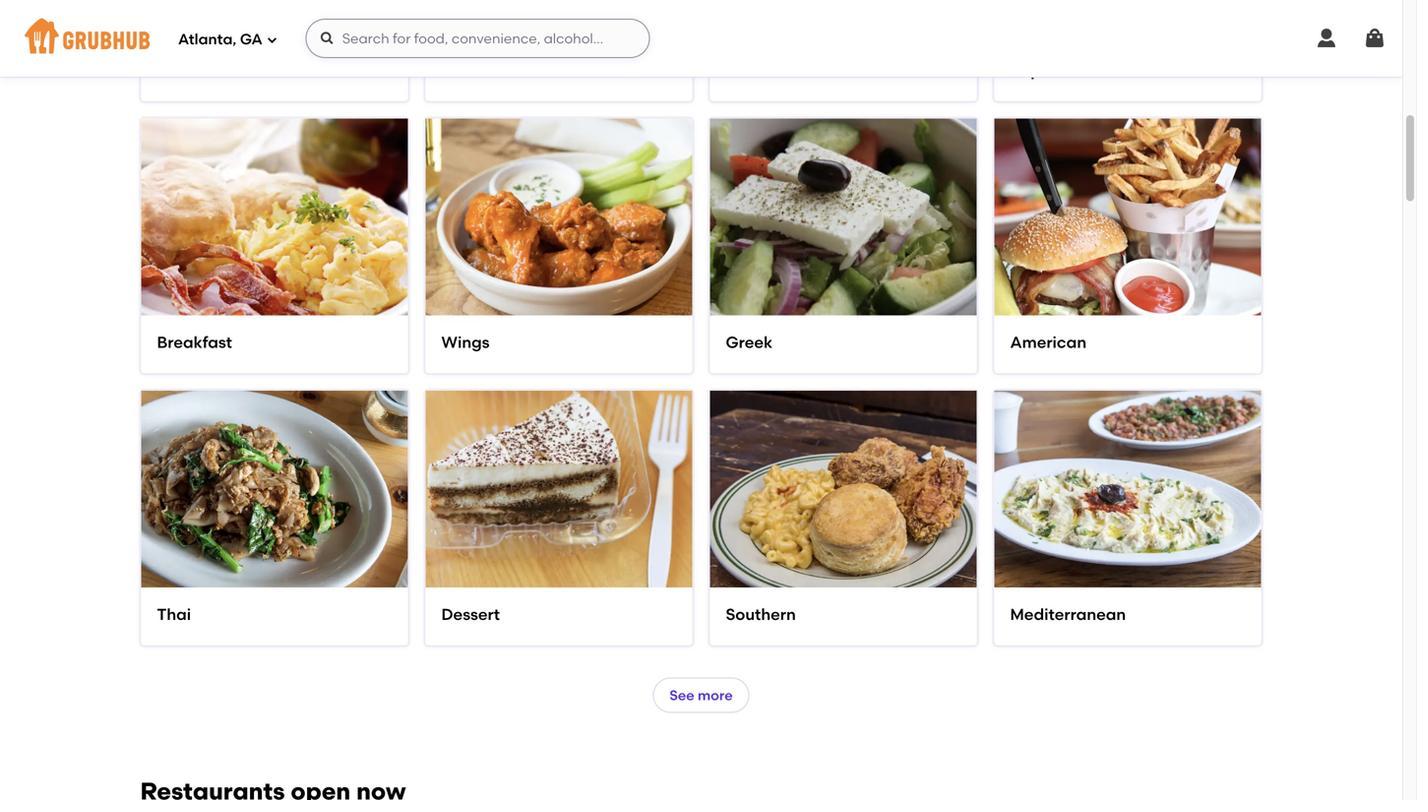 Task type: describe. For each thing, give the bounding box(es) containing it.
see more
[[670, 687, 733, 704]]

sandwiches
[[441, 61, 535, 80]]

dessert link
[[441, 603, 677, 626]]

mediterranean link
[[1010, 603, 1246, 626]]

american
[[1010, 333, 1087, 352]]

dessert delivery image
[[426, 356, 692, 623]]

main navigation navigation
[[0, 0, 1403, 77]]

atlanta,
[[178, 31, 236, 48]]

thai link
[[157, 603, 392, 626]]

Search for food, convenience, alcohol... search field
[[306, 19, 650, 58]]

southern link
[[726, 603, 961, 626]]

mex
[[758, 61, 790, 80]]

wings link
[[441, 331, 677, 353]]

southern delivery image
[[710, 356, 977, 623]]

greek
[[726, 333, 773, 352]]

see more button
[[653, 678, 750, 713]]

mediterranean delivery image
[[995, 356, 1261, 623]]

greek link
[[726, 331, 961, 353]]

thai delivery image
[[141, 356, 408, 623]]

breakfast delivery image
[[141, 84, 408, 350]]

mediterranean
[[1010, 605, 1126, 624]]

breakfast
[[157, 333, 232, 352]]

see
[[670, 687, 695, 704]]



Task type: locate. For each thing, give the bounding box(es) containing it.
thai
[[157, 605, 191, 624]]

atlanta, ga
[[178, 31, 263, 48]]

sandwiches link
[[441, 59, 677, 81]]

mexican link
[[157, 59, 392, 81]]

dessert
[[441, 605, 500, 624]]

breakfast link
[[157, 331, 392, 353]]

tex-
[[726, 61, 758, 80]]

wings delivery image
[[426, 84, 692, 350]]

american link
[[1010, 331, 1246, 353]]

japanese
[[1010, 61, 1088, 80]]

american delivery image
[[995, 84, 1261, 350]]

mexican
[[157, 61, 223, 80]]

greek delivery image
[[710, 84, 977, 350]]

more
[[698, 687, 733, 704]]

ga
[[240, 31, 263, 48]]

tex-mex link
[[726, 59, 961, 81]]

southern
[[726, 605, 796, 624]]

wings
[[441, 333, 490, 352]]

svg image
[[1315, 27, 1339, 50], [1363, 27, 1387, 50], [320, 31, 335, 46], [266, 34, 278, 46]]

tex-mex
[[726, 61, 790, 80]]

japanese link
[[1010, 59, 1246, 81]]



Task type: vqa. For each thing, say whether or not it's contained in the screenshot.
Mex
yes



